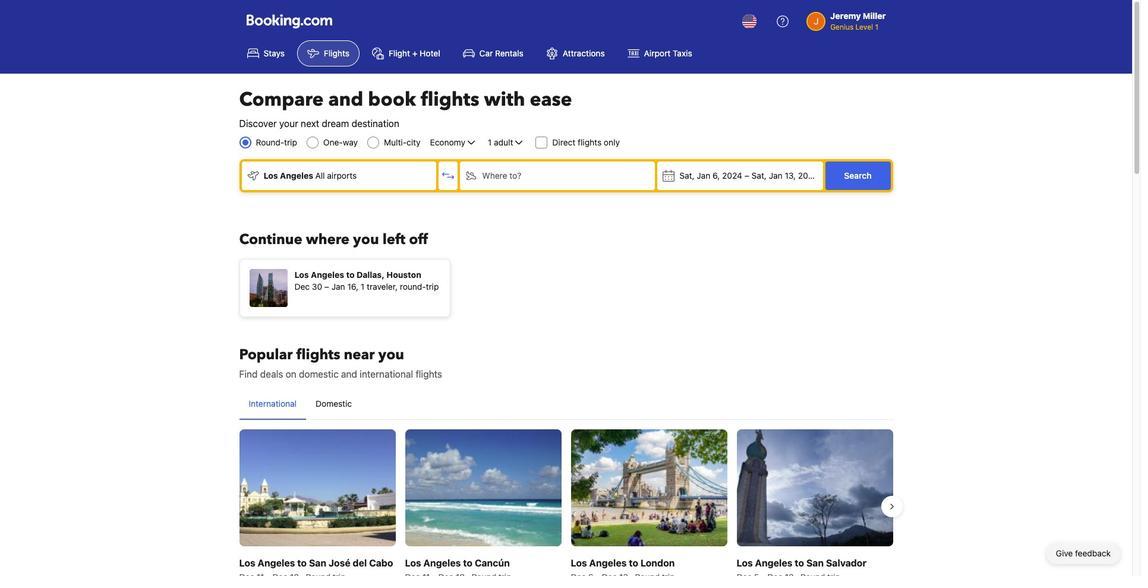 Task type: vqa. For each thing, say whether or not it's contained in the screenshot.
Dec
yes



Task type: locate. For each thing, give the bounding box(es) containing it.
2024 right the 6,
[[722, 171, 742, 181]]

cabo
[[369, 558, 393, 569]]

you up international at left
[[378, 345, 404, 365]]

airport taxis link
[[617, 40, 702, 67]]

0 horizontal spatial sat,
[[679, 171, 695, 181]]

2 horizontal spatial jan
[[769, 171, 783, 181]]

trip inside los angeles to dallas, houston dec 30 – jan 16, 1 traveler, round-trip
[[426, 282, 439, 292]]

–
[[745, 171, 749, 181], [324, 282, 329, 292]]

1 vertical spatial 1
[[488, 137, 492, 147]]

car rentals link
[[453, 40, 534, 67]]

2024 right 13,
[[798, 171, 818, 181]]

1 horizontal spatial –
[[745, 171, 749, 181]]

you
[[353, 230, 379, 250], [378, 345, 404, 365]]

all
[[315, 171, 325, 181]]

los inside los angeles to dallas, houston dec 30 – jan 16, 1 traveler, round-trip
[[295, 270, 309, 280]]

2 sat, from the left
[[752, 171, 767, 181]]

cancún
[[475, 558, 510, 569]]

16,
[[347, 282, 358, 292]]

taxis
[[673, 48, 692, 58]]

1 inside los angeles to dallas, houston dec 30 – jan 16, 1 traveler, round-trip
[[361, 282, 365, 292]]

los angeles to san josé del cabo
[[239, 558, 393, 569]]

angeles inside los angeles to london link
[[589, 558, 627, 569]]

multi-city
[[384, 137, 421, 147]]

trip down off
[[426, 282, 439, 292]]

to left the 'cancún'
[[463, 558, 473, 569]]

– right the 6,
[[745, 171, 749, 181]]

1 horizontal spatial 1
[[488, 137, 492, 147]]

sat,
[[679, 171, 695, 181], [752, 171, 767, 181]]

2 horizontal spatial 1
[[875, 23, 878, 32]]

0 horizontal spatial 2024
[[722, 171, 742, 181]]

2 2024 from the left
[[798, 171, 818, 181]]

and down near on the bottom left of the page
[[341, 369, 357, 380]]

san left josé
[[309, 558, 326, 569]]

los angeles to san salvador image
[[737, 430, 893, 547]]

deals
[[260, 369, 283, 380]]

region containing los angeles to san josé del cabo
[[230, 425, 903, 577]]

1 left adult
[[488, 137, 492, 147]]

san left salvador on the right of the page
[[806, 558, 824, 569]]

2 san from the left
[[806, 558, 824, 569]]

jan left the 6,
[[697, 171, 710, 181]]

rentals
[[495, 48, 523, 58]]

1 inside jeremy miller genius level 1
[[875, 23, 878, 32]]

round-trip
[[256, 137, 297, 147]]

jan left 16,
[[331, 282, 345, 292]]

0 vertical spatial –
[[745, 171, 749, 181]]

find
[[239, 369, 258, 380]]

6,
[[713, 171, 720, 181]]

angeles for los angeles to cancún
[[423, 558, 461, 569]]

– inside dropdown button
[[745, 171, 749, 181]]

13,
[[785, 171, 796, 181]]

– right 30
[[324, 282, 329, 292]]

0 vertical spatial you
[[353, 230, 379, 250]]

1 inside dropdown button
[[488, 137, 492, 147]]

2024
[[722, 171, 742, 181], [798, 171, 818, 181]]

2 vertical spatial 1
[[361, 282, 365, 292]]

1 sat, from the left
[[679, 171, 695, 181]]

near
[[344, 345, 375, 365]]

and
[[328, 87, 363, 113], [341, 369, 357, 380]]

0 horizontal spatial trip
[[284, 137, 297, 147]]

angeles inside los angeles to dallas, houston dec 30 – jan 16, 1 traveler, round-trip
[[311, 270, 344, 280]]

one-
[[323, 137, 343, 147]]

los angeles to london link
[[571, 430, 727, 577]]

san for salvador
[[806, 558, 824, 569]]

domestic
[[316, 399, 352, 409]]

angeles for los angeles all airports
[[280, 171, 313, 181]]

angeles inside los angeles to cancún link
[[423, 558, 461, 569]]

1 adult
[[488, 137, 513, 147]]

to for los angeles to san salvador
[[795, 558, 804, 569]]

angeles inside los angeles to san josé del cabo link
[[258, 558, 295, 569]]

0 horizontal spatial jan
[[331, 282, 345, 292]]

san inside los angeles to san josé del cabo link
[[309, 558, 326, 569]]

san inside los angeles to san salvador link
[[806, 558, 824, 569]]

to left salvador on the right of the page
[[795, 558, 804, 569]]

0 horizontal spatial –
[[324, 282, 329, 292]]

sat, left the 6,
[[679, 171, 695, 181]]

0 vertical spatial 1
[[875, 23, 878, 32]]

destination
[[352, 118, 399, 129]]

flights
[[324, 48, 349, 58]]

where to? button
[[460, 162, 655, 190]]

jeremy miller genius level 1
[[830, 11, 886, 32]]

1 san from the left
[[309, 558, 326, 569]]

angeles for los angeles to dallas, houston dec 30 – jan 16, 1 traveler, round-trip
[[311, 270, 344, 280]]

to inside los angeles to dallas, houston dec 30 – jan 16, 1 traveler, round-trip
[[346, 270, 355, 280]]

1 right 16,
[[361, 282, 365, 292]]

to
[[346, 270, 355, 280], [297, 558, 307, 569], [463, 558, 473, 569], [629, 558, 638, 569], [795, 558, 804, 569]]

city
[[407, 137, 421, 147]]

0 horizontal spatial 1
[[361, 282, 365, 292]]

salvador
[[826, 558, 867, 569]]

dream
[[322, 118, 349, 129]]

car rentals
[[479, 48, 523, 58]]

jan inside los angeles to dallas, houston dec 30 – jan 16, 1 traveler, round-trip
[[331, 282, 345, 292]]

stays link
[[237, 40, 295, 67]]

tab list
[[239, 389, 893, 421]]

direct
[[552, 137, 576, 147]]

continue
[[239, 230, 302, 250]]

1 vertical spatial and
[[341, 369, 357, 380]]

give feedback button
[[1046, 543, 1120, 565]]

los angeles to dallas, houston dec 30 – jan 16, 1 traveler, round-trip
[[295, 270, 439, 292]]

san
[[309, 558, 326, 569], [806, 558, 824, 569]]

miller
[[863, 11, 886, 21]]

region
[[230, 425, 903, 577]]

0 vertical spatial and
[[328, 87, 363, 113]]

1 vertical spatial trip
[[426, 282, 439, 292]]

1 horizontal spatial 2024
[[798, 171, 818, 181]]

compare
[[239, 87, 324, 113]]

your
[[279, 118, 298, 129]]

angeles inside los angeles to san salvador link
[[755, 558, 793, 569]]

to left josé
[[297, 558, 307, 569]]

international button
[[239, 389, 306, 420]]

1 vertical spatial –
[[324, 282, 329, 292]]

and up dream
[[328, 87, 363, 113]]

trip down the "your"
[[284, 137, 297, 147]]

to up 16,
[[346, 270, 355, 280]]

booking.com logo image
[[246, 14, 332, 28], [246, 14, 332, 28]]

0 horizontal spatial san
[[309, 558, 326, 569]]

1 vertical spatial you
[[378, 345, 404, 365]]

search
[[844, 171, 872, 181]]

jan left 13,
[[769, 171, 783, 181]]

1 horizontal spatial jan
[[697, 171, 710, 181]]

jan
[[697, 171, 710, 181], [769, 171, 783, 181], [331, 282, 345, 292]]

book
[[368, 87, 416, 113]]

with
[[484, 87, 525, 113]]

search button
[[825, 162, 891, 190]]

domestic button
[[306, 389, 361, 420]]

30
[[312, 282, 322, 292]]

trip
[[284, 137, 297, 147], [426, 282, 439, 292]]

angeles
[[280, 171, 313, 181], [311, 270, 344, 280], [258, 558, 295, 569], [423, 558, 461, 569], [589, 558, 627, 569], [755, 558, 793, 569]]

off
[[409, 230, 428, 250]]

where
[[482, 171, 507, 181]]

you left left
[[353, 230, 379, 250]]

san for josé
[[309, 558, 326, 569]]

1
[[875, 23, 878, 32], [488, 137, 492, 147], [361, 282, 365, 292]]

flights left only
[[578, 137, 602, 147]]

to left london
[[629, 558, 638, 569]]

sat, left 13,
[[752, 171, 767, 181]]

dallas,
[[357, 270, 385, 280]]

one-way
[[323, 137, 358, 147]]

attractions
[[563, 48, 605, 58]]

flights up the economy
[[421, 87, 479, 113]]

1 down miller on the right
[[875, 23, 878, 32]]

los angeles to san josé del cabo link
[[239, 430, 396, 577]]

los for los angeles all airports
[[264, 171, 278, 181]]

1 horizontal spatial san
[[806, 558, 824, 569]]

0 vertical spatial trip
[[284, 137, 297, 147]]

international
[[249, 399, 297, 409]]

1 horizontal spatial trip
[[426, 282, 439, 292]]

where to?
[[482, 171, 521, 181]]

– inside los angeles to dallas, houston dec 30 – jan 16, 1 traveler, round-trip
[[324, 282, 329, 292]]

1 horizontal spatial sat,
[[752, 171, 767, 181]]



Task type: describe. For each thing, give the bounding box(es) containing it.
adult
[[494, 137, 513, 147]]

los angeles to cancún image
[[405, 430, 561, 547]]

angeles for los angeles to san josé del cabo
[[258, 558, 295, 569]]

flight
[[389, 48, 410, 58]]

los for los angeles to dallas, houston dec 30 – jan 16, 1 traveler, round-trip
[[295, 270, 309, 280]]

jeremy
[[830, 11, 861, 21]]

domestic
[[299, 369, 339, 380]]

where
[[306, 230, 350, 250]]

angeles for los angeles to london
[[589, 558, 627, 569]]

sat, jan 6, 2024 – sat, jan 13, 2024
[[679, 171, 818, 181]]

round-
[[400, 282, 426, 292]]

ease
[[530, 87, 572, 113]]

popular
[[239, 345, 293, 365]]

give
[[1056, 549, 1073, 559]]

way
[[343, 137, 358, 147]]

attractions link
[[536, 40, 615, 67]]

feedback
[[1075, 549, 1111, 559]]

continue where you left off
[[239, 230, 428, 250]]

los angeles to london image
[[571, 430, 727, 547]]

left
[[383, 230, 405, 250]]

los for los angeles to london
[[571, 558, 587, 569]]

london
[[641, 558, 675, 569]]

flights inside compare and book flights with ease discover your next dream destination
[[421, 87, 479, 113]]

stays
[[264, 48, 285, 58]]

compare and book flights with ease discover your next dream destination
[[239, 87, 572, 129]]

los angeles to san josé del cabo image
[[239, 430, 396, 547]]

and inside popular flights near you find deals on domestic and international flights
[[341, 369, 357, 380]]

dec
[[295, 282, 310, 292]]

los angeles all airports
[[264, 171, 357, 181]]

car
[[479, 48, 493, 58]]

discover
[[239, 118, 277, 129]]

round-
[[256, 137, 284, 147]]

del
[[353, 558, 367, 569]]

+
[[412, 48, 417, 58]]

multi-
[[384, 137, 407, 147]]

angeles for los angeles to san salvador
[[755, 558, 793, 569]]

los for los angeles to cancún
[[405, 558, 421, 569]]

sat, jan 6, 2024 – sat, jan 13, 2024 button
[[657, 162, 823, 190]]

1 2024 from the left
[[722, 171, 742, 181]]

los angeles to san salvador
[[737, 558, 867, 569]]

houston
[[387, 270, 421, 280]]

international
[[360, 369, 413, 380]]

flight + hotel link
[[362, 40, 450, 67]]

flights link
[[297, 40, 360, 67]]

on
[[286, 369, 296, 380]]

flights up the domestic
[[296, 345, 340, 365]]

to for los angeles to cancún
[[463, 558, 473, 569]]

and inside compare and book flights with ease discover your next dream destination
[[328, 87, 363, 113]]

only
[[604, 137, 620, 147]]

to for los angeles to dallas, houston dec 30 – jan 16, 1 traveler, round-trip
[[346, 270, 355, 280]]

los angeles to cancún
[[405, 558, 510, 569]]

hotel
[[420, 48, 440, 58]]

economy
[[430, 137, 465, 147]]

traveler,
[[367, 282, 398, 292]]

airport
[[644, 48, 671, 58]]

flights right international at left
[[416, 369, 442, 380]]

you inside popular flights near you find deals on domestic and international flights
[[378, 345, 404, 365]]

next
[[301, 118, 319, 129]]

airport taxis
[[644, 48, 692, 58]]

airports
[[327, 171, 357, 181]]

1 adult button
[[487, 136, 526, 150]]

los angeles to san salvador link
[[737, 430, 893, 577]]

los for los angeles to san josé del cabo
[[239, 558, 255, 569]]

direct flights only
[[552, 137, 620, 147]]

to for los angeles to san josé del cabo
[[297, 558, 307, 569]]

flight + hotel
[[389, 48, 440, 58]]

los angeles to cancún link
[[405, 430, 561, 577]]

give feedback
[[1056, 549, 1111, 559]]

level
[[856, 23, 873, 32]]

genius
[[830, 23, 854, 32]]

popular flights near you find deals on domestic and international flights
[[239, 345, 442, 380]]

tab list containing international
[[239, 389, 893, 421]]

josé
[[329, 558, 350, 569]]

los for los angeles to san salvador
[[737, 558, 753, 569]]

to for los angeles to london
[[629, 558, 638, 569]]

to?
[[510, 171, 521, 181]]

los angeles to london
[[571, 558, 675, 569]]



